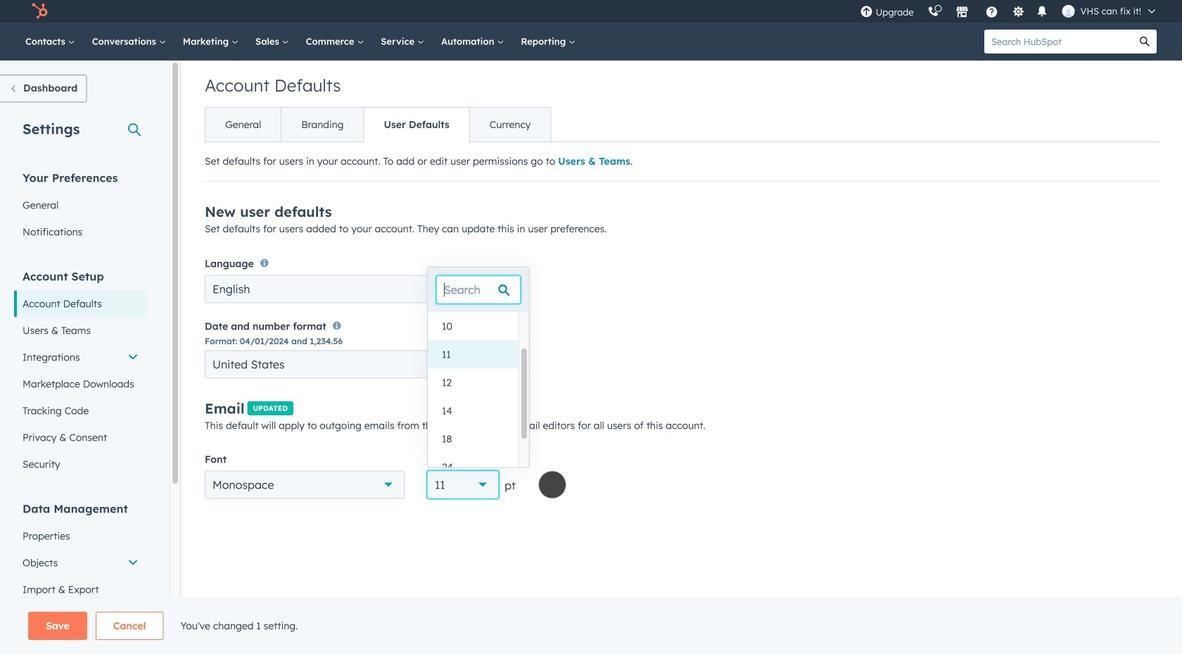 Task type: describe. For each thing, give the bounding box(es) containing it.
account setup element
[[14, 269, 147, 478]]

Search search field
[[437, 276, 521, 304]]



Task type: locate. For each thing, give the bounding box(es) containing it.
Search HubSpot search field
[[985, 30, 1134, 54]]

menu
[[854, 0, 1166, 23]]

list box
[[428, 312, 529, 481]]

terry turtle image
[[1063, 5, 1076, 18]]

marketplaces image
[[957, 6, 969, 19]]

navigation
[[205, 107, 552, 142]]

data management element
[[14, 501, 147, 630]]

your preferences element
[[14, 170, 147, 245]]



Task type: vqa. For each thing, say whether or not it's contained in the screenshot.
list box
yes



